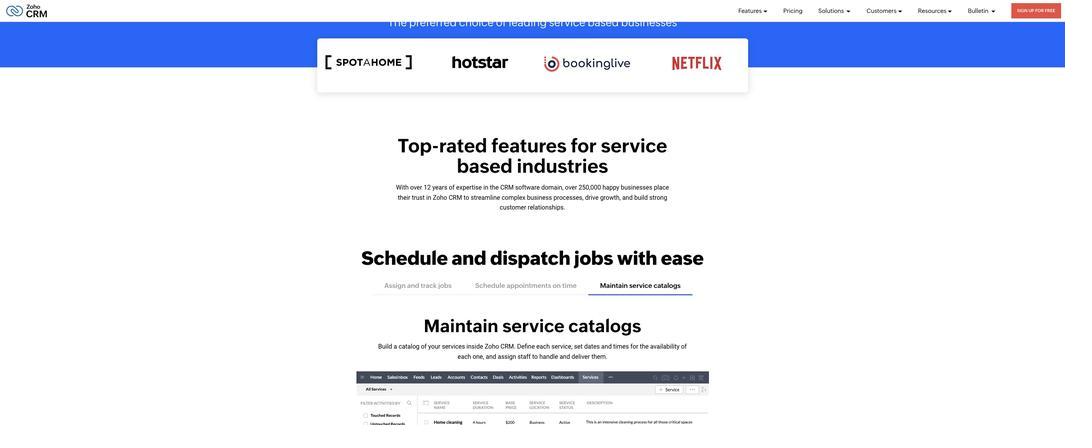 Task type: describe. For each thing, give the bounding box(es) containing it.
set
[[574, 343, 583, 350]]

jobs for dispatch
[[574, 247, 613, 269]]

software
[[515, 184, 540, 191]]

1 horizontal spatial based
[[588, 16, 619, 29]]

top-
[[398, 135, 439, 157]]

1 vertical spatial each
[[458, 353, 471, 360]]

resources link
[[918, 0, 953, 22]]

the
[[388, 16, 407, 29]]

zoho inside with over 12 years of expertise in the crm software domain, over 250,000 happy businesses place their trust in zoho crm to streamline complex business processes, drive growth, and build strong customer relationships.
[[433, 194, 447, 201]]

1 over from the left
[[410, 184, 422, 191]]

trust
[[412, 194, 425, 201]]

domain,
[[541, 184, 564, 191]]

catalog
[[399, 343, 420, 350]]

service,
[[552, 343, 573, 350]]

define
[[517, 343, 535, 350]]

sign
[[1017, 8, 1028, 13]]

0 vertical spatial maintain service catalogs
[[600, 282, 681, 289]]

top-rated features for service based industries
[[398, 135, 667, 177]]

to inside build a catalog of your services inside zoho crm. define each service, set dates and times for the availability of each one, and assign staff to handle and deliver them.
[[532, 353, 538, 360]]

on
[[553, 282, 561, 289]]

dispatch
[[490, 247, 571, 269]]

staff
[[518, 353, 531, 360]]

them.
[[592, 353, 608, 360]]

choice
[[459, 16, 494, 29]]

jobs for track
[[438, 282, 452, 289]]

build
[[634, 194, 648, 201]]

with
[[617, 247, 657, 269]]

the preferred choice of leading service based businesses
[[388, 16, 677, 29]]

years
[[432, 184, 447, 191]]

0 horizontal spatial catalogs
[[569, 316, 641, 336]]

strong
[[649, 194, 667, 201]]

of right availability
[[681, 343, 687, 350]]

services
[[442, 343, 465, 350]]

customer
[[500, 204, 526, 211]]

schedule for schedule and dispatch jobs with ease
[[361, 247, 448, 269]]

solutions
[[818, 7, 845, 14]]

pricing link
[[783, 0, 803, 22]]

assign and track jobs
[[384, 282, 452, 289]]

up
[[1029, 8, 1034, 13]]

0 vertical spatial in
[[483, 184, 488, 191]]

streamline
[[471, 194, 500, 201]]

0 horizontal spatial maintain
[[424, 316, 499, 336]]

pricing
[[783, 7, 803, 14]]

0 vertical spatial each
[[536, 343, 550, 350]]

assign
[[498, 353, 516, 360]]

relationships.
[[528, 204, 565, 211]]

preferred
[[409, 16, 457, 29]]

inside
[[467, 343, 483, 350]]

handle
[[539, 353, 558, 360]]

1 vertical spatial in
[[426, 194, 431, 201]]

a
[[394, 343, 397, 350]]

track
[[421, 282, 437, 289]]

industries
[[517, 155, 608, 177]]



Task type: locate. For each thing, give the bounding box(es) containing it.
of right choice
[[496, 16, 507, 29]]

availability
[[650, 343, 680, 350]]

happy
[[603, 184, 619, 191]]

1 vertical spatial catalogs
[[569, 316, 641, 336]]

leading
[[509, 16, 547, 29]]

for
[[571, 135, 597, 157], [631, 343, 638, 350]]

crm down expertise
[[449, 194, 462, 201]]

each left the 'one,'
[[458, 353, 471, 360]]

to inside with over 12 years of expertise in the crm software domain, over 250,000 happy businesses place their trust in zoho crm to streamline complex business processes, drive growth, and build strong customer relationships.
[[464, 194, 469, 201]]

1 businesses from the top
[[621, 16, 677, 29]]

0 horizontal spatial jobs
[[438, 282, 452, 289]]

1 horizontal spatial zoho
[[485, 343, 499, 350]]

1 vertical spatial maintain service catalogs
[[424, 316, 641, 336]]

for
[[1035, 8, 1044, 13]]

0 horizontal spatial in
[[426, 194, 431, 201]]

the up streamline
[[490, 184, 499, 191]]

1 horizontal spatial schedule
[[475, 282, 505, 289]]

the inside with over 12 years of expertise in the crm software domain, over 250,000 happy businesses place their trust in zoho crm to streamline complex business processes, drive growth, and build strong customer relationships.
[[490, 184, 499, 191]]

catalogs up "dates"
[[569, 316, 641, 336]]

over up processes,
[[565, 184, 577, 191]]

1 vertical spatial to
[[532, 353, 538, 360]]

maintain service catalogs up define
[[424, 316, 641, 336]]

2 businesses from the top
[[621, 184, 653, 191]]

jobs up time
[[574, 247, 613, 269]]

0 vertical spatial crm
[[500, 184, 514, 191]]

12
[[424, 184, 431, 191]]

0 vertical spatial zoho
[[433, 194, 447, 201]]

each
[[536, 343, 550, 350], [458, 353, 471, 360]]

1 vertical spatial businesses
[[621, 184, 653, 191]]

businesses inside with over 12 years of expertise in the crm software domain, over 250,000 happy businesses place their trust in zoho crm to streamline complex business processes, drive growth, and build strong customer relationships.
[[621, 184, 653, 191]]

0 horizontal spatial to
[[464, 194, 469, 201]]

for inside build a catalog of your services inside zoho crm. define each service, set dates and times for the availability of each one, and assign staff to handle and deliver them.
[[631, 343, 638, 350]]

zoho
[[433, 194, 447, 201], [485, 343, 499, 350]]

their
[[398, 194, 410, 201]]

1 horizontal spatial in
[[483, 184, 488, 191]]

service inside top-rated features for service based industries
[[601, 135, 667, 157]]

each up handle
[[536, 343, 550, 350]]

0 vertical spatial businesses
[[621, 16, 677, 29]]

bulletin link
[[968, 0, 996, 22]]

maintain up services
[[424, 316, 499, 336]]

assign
[[384, 282, 406, 289]]

in up streamline
[[483, 184, 488, 191]]

of right years
[[449, 184, 455, 191]]

0 vertical spatial jobs
[[574, 247, 613, 269]]

business
[[527, 194, 552, 201]]

in down 12
[[426, 194, 431, 201]]

zoho inside build a catalog of your services inside zoho crm. define each service, set dates and times for the availability of each one, and assign staff to handle and deliver them.
[[485, 343, 499, 350]]

1 vertical spatial maintain
[[424, 316, 499, 336]]

zoho left 'crm.'
[[485, 343, 499, 350]]

maintain service catalogs
[[600, 282, 681, 289], [424, 316, 641, 336]]

features
[[738, 7, 762, 14]]

0 horizontal spatial zoho
[[433, 194, 447, 201]]

crm
[[500, 184, 514, 191], [449, 194, 462, 201]]

resources
[[918, 7, 947, 14]]

maintain service catalogs down with
[[600, 282, 681, 289]]

service
[[549, 16, 586, 29], [601, 135, 667, 157], [629, 282, 652, 289], [502, 316, 565, 336]]

schedule appointments on time image
[[356, 372, 709, 425]]

sign up for free link
[[1011, 3, 1061, 18]]

0 vertical spatial for
[[571, 135, 597, 157]]

deliver
[[572, 353, 590, 360]]

of inside with over 12 years of expertise in the crm software domain, over 250,000 happy businesses place their trust in zoho crm to streamline complex business processes, drive growth, and build strong customer relationships.
[[449, 184, 455, 191]]

processes,
[[554, 194, 584, 201]]

the left availability
[[640, 343, 649, 350]]

1 vertical spatial the
[[640, 343, 649, 350]]

with over 12 years of expertise in the crm software domain, over 250,000 happy businesses place their trust in zoho crm to streamline complex business processes, drive growth, and build strong customer relationships.
[[396, 184, 669, 211]]

1 horizontal spatial jobs
[[574, 247, 613, 269]]

1 vertical spatial based
[[457, 155, 513, 177]]

jobs right track
[[438, 282, 452, 289]]

0 horizontal spatial based
[[457, 155, 513, 177]]

and
[[622, 194, 633, 201], [452, 247, 487, 269], [407, 282, 419, 289], [601, 343, 612, 350], [486, 353, 496, 360], [560, 353, 570, 360]]

one,
[[473, 353, 484, 360]]

1 horizontal spatial over
[[565, 184, 577, 191]]

1 vertical spatial schedule
[[475, 282, 505, 289]]

to
[[464, 194, 469, 201], [532, 353, 538, 360]]

dates
[[584, 343, 600, 350]]

complex
[[502, 194, 526, 201]]

1 vertical spatial zoho
[[485, 343, 499, 350]]

times
[[613, 343, 629, 350]]

time
[[562, 282, 577, 289]]

for inside top-rated features for service based industries
[[571, 135, 597, 157]]

schedule appointments on time
[[475, 282, 577, 289]]

1 horizontal spatial crm
[[500, 184, 514, 191]]

0 vertical spatial the
[[490, 184, 499, 191]]

0 vertical spatial based
[[588, 16, 619, 29]]

build
[[378, 343, 392, 350]]

with
[[396, 184, 409, 191]]

solutions link
[[818, 0, 851, 22]]

1 horizontal spatial catalogs
[[654, 282, 681, 289]]

businesses
[[621, 16, 677, 29], [621, 184, 653, 191]]

0 horizontal spatial crm
[[449, 194, 462, 201]]

your
[[428, 343, 440, 350]]

1 horizontal spatial for
[[631, 343, 638, 350]]

to right staff at the bottom of page
[[532, 353, 538, 360]]

drive
[[585, 194, 599, 201]]

bulletin
[[968, 7, 990, 14]]

crm up complex
[[500, 184, 514, 191]]

of left your
[[421, 343, 427, 350]]

schedule left appointments
[[475, 282, 505, 289]]

over up trust
[[410, 184, 422, 191]]

0 vertical spatial to
[[464, 194, 469, 201]]

based
[[588, 16, 619, 29], [457, 155, 513, 177]]

0 horizontal spatial over
[[410, 184, 422, 191]]

schedule
[[361, 247, 448, 269], [475, 282, 505, 289]]

features link
[[738, 0, 768, 22]]

2 over from the left
[[565, 184, 577, 191]]

the inside build a catalog of your services inside zoho crm. define each service, set dates and times for the availability of each one, and assign staff to handle and deliver them.
[[640, 343, 649, 350]]

based inside top-rated features for service based industries
[[457, 155, 513, 177]]

features
[[491, 135, 567, 157]]

zoho crm logo image
[[6, 2, 47, 19]]

appointments
[[507, 282, 551, 289]]

sign up for free
[[1017, 8, 1055, 13]]

0 vertical spatial schedule
[[361, 247, 448, 269]]

zoho down years
[[433, 194, 447, 201]]

schedule for schedule appointments on time
[[475, 282, 505, 289]]

0 horizontal spatial schedule
[[361, 247, 448, 269]]

schedule and dispatch jobs with ease
[[361, 247, 704, 269]]

0 vertical spatial maintain
[[600, 282, 628, 289]]

rated
[[439, 135, 487, 157]]

in
[[483, 184, 488, 191], [426, 194, 431, 201]]

0 vertical spatial catalogs
[[654, 282, 681, 289]]

0 horizontal spatial each
[[458, 353, 471, 360]]

0 horizontal spatial the
[[490, 184, 499, 191]]

of
[[496, 16, 507, 29], [449, 184, 455, 191], [421, 343, 427, 350], [681, 343, 687, 350]]

1 vertical spatial for
[[631, 343, 638, 350]]

build a catalog of your services inside zoho crm. define each service, set dates and times for the availability of each one, and assign staff to handle and deliver them.
[[378, 343, 687, 360]]

jobs
[[574, 247, 613, 269], [438, 282, 452, 289]]

maintain down with
[[600, 282, 628, 289]]

1 horizontal spatial the
[[640, 343, 649, 350]]

1 horizontal spatial maintain
[[600, 282, 628, 289]]

1 horizontal spatial to
[[532, 353, 538, 360]]

expertise
[[456, 184, 482, 191]]

1 horizontal spatial each
[[536, 343, 550, 350]]

maintain
[[600, 282, 628, 289], [424, 316, 499, 336]]

1 vertical spatial crm
[[449, 194, 462, 201]]

to down expertise
[[464, 194, 469, 201]]

free
[[1045, 8, 1055, 13]]

crm.
[[501, 343, 516, 350]]

0 horizontal spatial for
[[571, 135, 597, 157]]

the
[[490, 184, 499, 191], [640, 343, 649, 350]]

ease
[[661, 247, 704, 269]]

1 vertical spatial jobs
[[438, 282, 452, 289]]

catalogs
[[654, 282, 681, 289], [569, 316, 641, 336]]

place
[[654, 184, 669, 191]]

250,000
[[579, 184, 601, 191]]

over
[[410, 184, 422, 191], [565, 184, 577, 191]]

catalogs down ease
[[654, 282, 681, 289]]

and inside with over 12 years of expertise in the crm software domain, over 250,000 happy businesses place their trust in zoho crm to streamline complex business processes, drive growth, and build strong customer relationships.
[[622, 194, 633, 201]]

customers
[[867, 7, 897, 14]]

schedule up assign
[[361, 247, 448, 269]]

growth,
[[600, 194, 621, 201]]



Task type: vqa. For each thing, say whether or not it's contained in the screenshot.
Gary Orlando ICON
no



